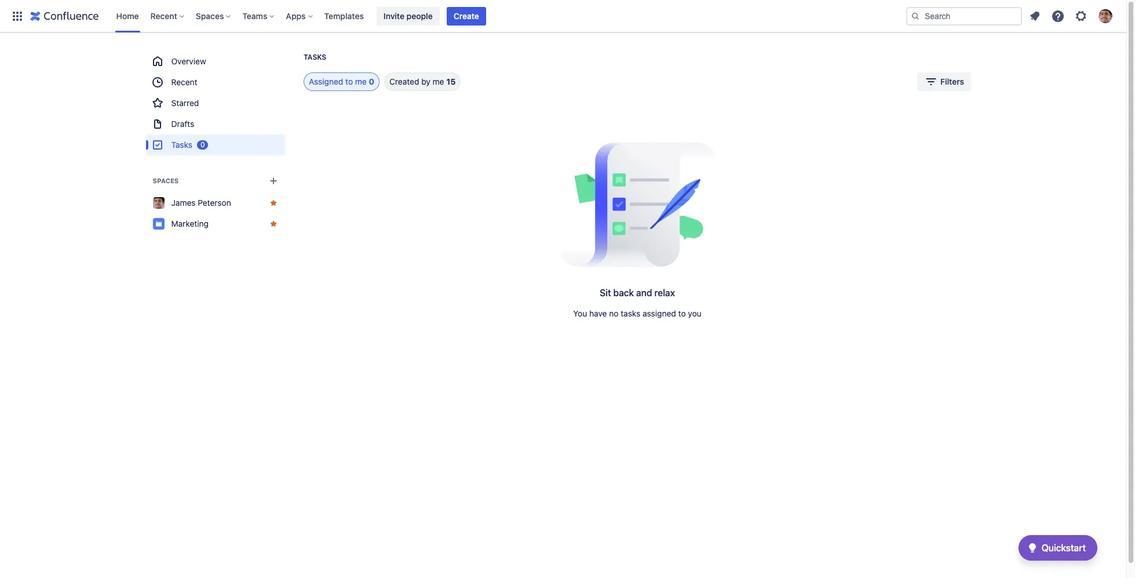Task type: vqa. For each thing, say whether or not it's contained in the screenshot.
Peterson
yes



Task type: locate. For each thing, give the bounding box(es) containing it.
unstar this space image inside the 'marketing' link
[[269, 219, 278, 228]]

1 horizontal spatial to
[[679, 308, 686, 318]]

1 vertical spatial recent
[[172, 77, 198, 87]]

0 vertical spatial spaces
[[196, 11, 224, 21]]

to
[[346, 77, 353, 86], [679, 308, 686, 318]]

back
[[614, 288, 634, 298]]

1 vertical spatial to
[[679, 308, 686, 318]]

people
[[407, 11, 433, 21]]

tab list
[[290, 72, 461, 91]]

global element
[[7, 0, 907, 32]]

group
[[146, 51, 285, 155]]

you
[[574, 308, 587, 318]]

marketing
[[172, 219, 209, 228]]

spaces up the james
[[153, 177, 179, 184]]

filters button
[[918, 72, 972, 91]]

1 me from the left
[[355, 77, 367, 86]]

1 horizontal spatial me
[[433, 77, 444, 86]]

0 horizontal spatial to
[[346, 77, 353, 86]]

notification icon image
[[1029, 9, 1042, 23]]

confluence image
[[30, 9, 99, 23], [30, 9, 99, 23]]

apps button
[[283, 7, 317, 25]]

me
[[355, 77, 367, 86], [433, 77, 444, 86]]

quickstart
[[1042, 543, 1086, 553]]

drafts link
[[146, 114, 285, 135]]

filters
[[941, 77, 965, 86]]

1 horizontal spatial tasks
[[304, 53, 327, 61]]

me right assigned
[[355, 77, 367, 86]]

0 horizontal spatial me
[[355, 77, 367, 86]]

1 horizontal spatial 0
[[369, 77, 375, 86]]

0 vertical spatial tasks
[[304, 53, 327, 61]]

quickstart button
[[1019, 535, 1098, 561]]

settings icon image
[[1075, 9, 1089, 23]]

you
[[688, 308, 702, 318]]

create
[[454, 11, 479, 21]]

overview link
[[146, 51, 285, 72]]

to right assigned
[[346, 77, 353, 86]]

recent up starred
[[172, 77, 198, 87]]

2 unstar this space image from the top
[[269, 219, 278, 228]]

1 vertical spatial tasks
[[172, 140, 193, 150]]

apps
[[286, 11, 306, 21]]

tasks up assigned
[[304, 53, 327, 61]]

recent right home
[[150, 11, 177, 21]]

1 horizontal spatial spaces
[[196, 11, 224, 21]]

and
[[637, 288, 653, 298]]

teams
[[243, 11, 268, 21]]

created
[[390, 77, 419, 86]]

2 me from the left
[[433, 77, 444, 86]]

marketing link
[[146, 213, 285, 234]]

1 vertical spatial 0
[[201, 140, 205, 149]]

to left you
[[679, 308, 686, 318]]

1 unstar this space image from the top
[[269, 198, 278, 208]]

tasks down drafts
[[172, 140, 193, 150]]

templates link
[[321, 7, 368, 25]]

tasks
[[304, 53, 327, 61], [172, 140, 193, 150]]

you have no tasks assigned to you
[[574, 308, 702, 318]]

spaces
[[196, 11, 224, 21], [153, 177, 179, 184]]

create a space image
[[267, 174, 281, 188]]

1 vertical spatial spaces
[[153, 177, 179, 184]]

0 vertical spatial unstar this space image
[[269, 198, 278, 208]]

0 horizontal spatial spaces
[[153, 177, 179, 184]]

0 vertical spatial 0
[[369, 77, 375, 86]]

unstar this space image inside james peterson link
[[269, 198, 278, 208]]

tasks
[[621, 308, 641, 318]]

banner
[[0, 0, 1127, 32]]

sit
[[600, 288, 611, 298]]

james peterson link
[[146, 192, 285, 213]]

0 down the drafts link
[[201, 140, 205, 149]]

unstar this space image
[[269, 198, 278, 208], [269, 219, 278, 228]]

me right by at the left of the page
[[433, 77, 444, 86]]

spaces right recent popup button
[[196, 11, 224, 21]]

assigned
[[309, 77, 343, 86]]

0 vertical spatial recent
[[150, 11, 177, 21]]

0 vertical spatial to
[[346, 77, 353, 86]]

have
[[590, 308, 607, 318]]

0 left "created"
[[369, 77, 375, 86]]

recent
[[150, 11, 177, 21], [172, 77, 198, 87]]

0
[[369, 77, 375, 86], [201, 140, 205, 149]]

15
[[447, 77, 456, 86]]

1 vertical spatial unstar this space image
[[269, 219, 278, 228]]

0 horizontal spatial 0
[[201, 140, 205, 149]]

templates
[[324, 11, 364, 21]]



Task type: describe. For each thing, give the bounding box(es) containing it.
0 inside 'tab list'
[[369, 77, 375, 86]]

invite
[[384, 11, 405, 21]]

sit back and relax
[[600, 288, 675, 298]]

unstar this space image for james peterson
[[269, 198, 278, 208]]

to inside 'tab list'
[[346, 77, 353, 86]]

drafts
[[172, 119, 195, 129]]

assigned
[[643, 308, 676, 318]]

invite people button
[[377, 7, 440, 25]]

created by me 15
[[390, 77, 456, 86]]

0 horizontal spatial tasks
[[172, 140, 193, 150]]

starred link
[[146, 93, 285, 114]]

your profile and preferences image
[[1099, 9, 1113, 23]]

by
[[422, 77, 431, 86]]

starred
[[172, 98, 199, 108]]

me for to
[[355, 77, 367, 86]]

unstar this space image for marketing
[[269, 219, 278, 228]]

Search field
[[907, 7, 1023, 25]]

no
[[609, 308, 619, 318]]

appswitcher icon image
[[10, 9, 24, 23]]

james peterson
[[172, 198, 231, 208]]

recent link
[[146, 72, 285, 93]]

james
[[172, 198, 196, 208]]

recent button
[[147, 7, 189, 25]]

overview
[[172, 56, 207, 66]]

assigned to me 0
[[309, 77, 375, 86]]

teams button
[[239, 7, 279, 25]]

peterson
[[198, 198, 231, 208]]

help icon image
[[1052, 9, 1066, 23]]

recent inside popup button
[[150, 11, 177, 21]]

recent inside group
[[172, 77, 198, 87]]

invite people
[[384, 11, 433, 21]]

relax
[[655, 288, 675, 298]]

create link
[[447, 7, 486, 25]]

spaces inside popup button
[[196, 11, 224, 21]]

tab list containing assigned to me
[[290, 72, 461, 91]]

search image
[[911, 11, 921, 21]]

group containing overview
[[146, 51, 285, 155]]

home
[[116, 11, 139, 21]]

home link
[[113, 7, 142, 25]]

banner containing home
[[0, 0, 1127, 32]]

me for by
[[433, 77, 444, 86]]

check image
[[1026, 541, 1040, 555]]

spaces button
[[192, 7, 236, 25]]



